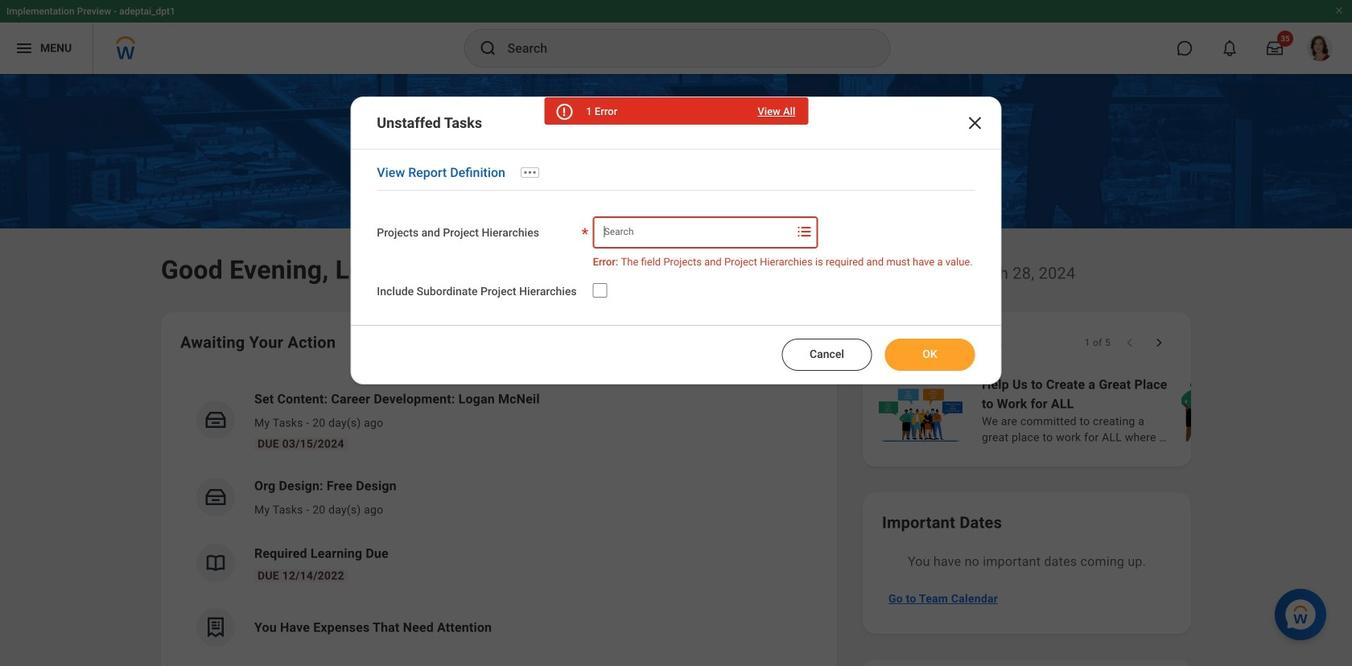 Task type: locate. For each thing, give the bounding box(es) containing it.
book open image
[[204, 551, 228, 576]]

Search field
[[594, 217, 792, 246]]

dialog
[[350, 97, 1002, 385]]

profile logan mcneil element
[[1298, 31, 1343, 66]]

chevron right small image
[[1151, 335, 1167, 351]]

0 horizontal spatial list
[[180, 377, 818, 660]]

inbox image
[[204, 485, 228, 510]]

chevron left small image
[[1122, 335, 1138, 351]]

inbox image
[[204, 408, 228, 432]]

status
[[1085, 337, 1111, 349]]

x image
[[966, 114, 985, 133]]

list
[[876, 374, 1353, 448], [180, 377, 818, 660]]

banner
[[0, 0, 1353, 74]]

main content
[[0, 74, 1353, 667]]

1 horizontal spatial list
[[876, 374, 1353, 448]]

inbox large image
[[1267, 40, 1283, 56]]

close environment banner image
[[1335, 6, 1344, 15]]



Task type: vqa. For each thing, say whether or not it's contained in the screenshot.
the chevron left small image at the bottom right
yes



Task type: describe. For each thing, give the bounding box(es) containing it.
search image
[[479, 39, 498, 58]]

notifications large image
[[1222, 40, 1238, 56]]

dashboard expenses image
[[204, 616, 228, 640]]

exclamation image
[[558, 106, 570, 118]]

prompts image
[[795, 222, 814, 241]]



